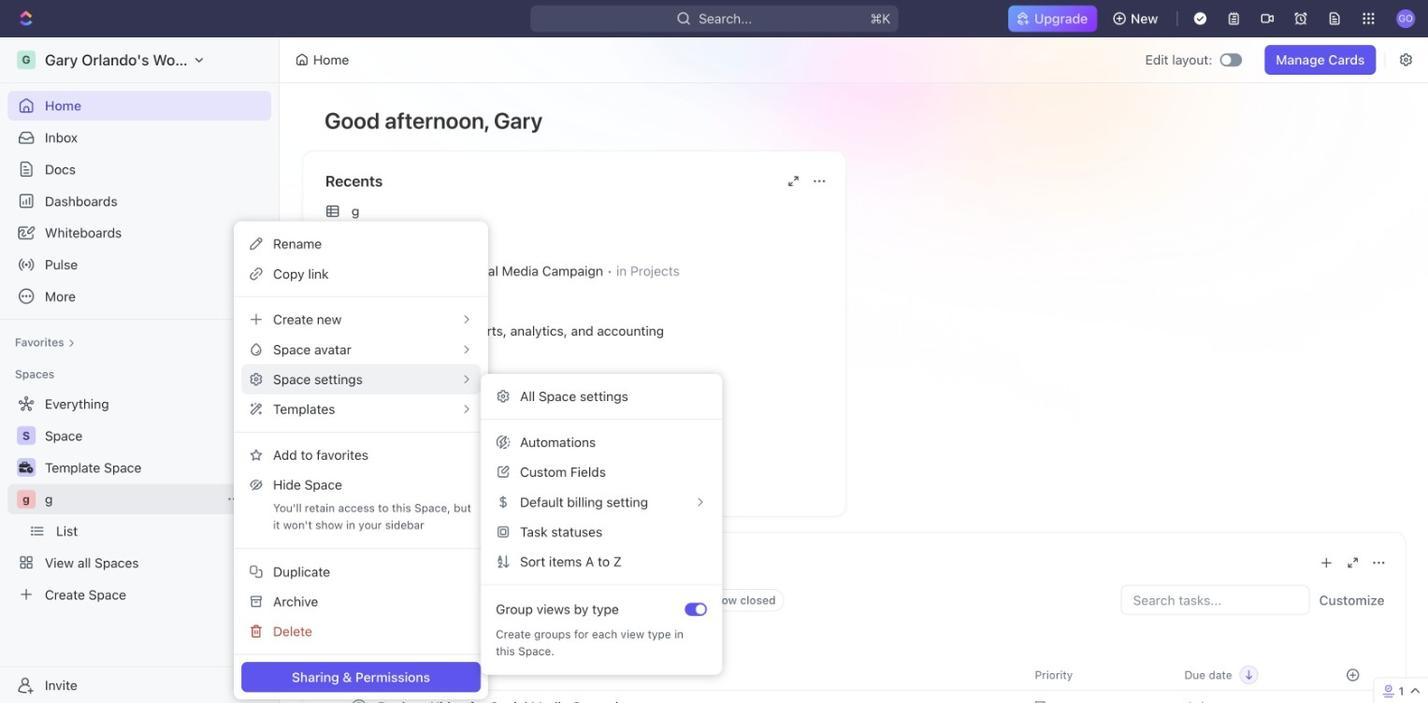 Task type: describe. For each thing, give the bounding box(es) containing it.
tree inside sidebar navigation
[[7, 389, 271, 610]]

sidebar navigation
[[0, 37, 280, 703]]



Task type: locate. For each thing, give the bounding box(es) containing it.
tree
[[7, 389, 271, 610]]

g, , element
[[17, 490, 36, 509]]

Search tasks... text field
[[1122, 586, 1309, 614]]



Task type: vqa. For each thing, say whether or not it's contained in the screenshot.
recent
no



